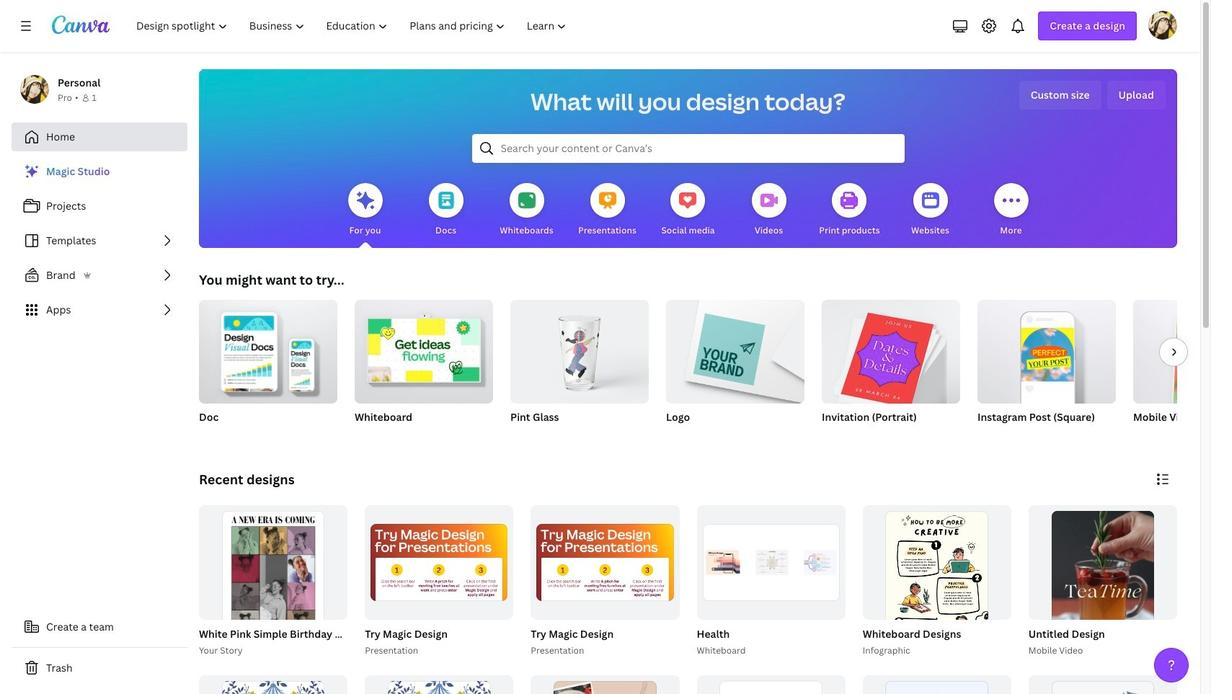Task type: vqa. For each thing, say whether or not it's contained in the screenshot.
Draw
no



Task type: describe. For each thing, give the bounding box(es) containing it.
stephanie aranda image
[[1149, 11, 1178, 40]]

Search search field
[[501, 135, 876, 162]]

top level navigation element
[[127, 12, 579, 40]]



Task type: locate. For each thing, give the bounding box(es) containing it.
None search field
[[472, 134, 905, 163]]

list
[[12, 157, 187, 325]]

group
[[199, 294, 337, 443], [199, 294, 337, 404], [666, 294, 805, 443], [666, 294, 805, 404], [822, 294, 961, 443], [822, 294, 961, 408], [978, 294, 1116, 443], [978, 294, 1116, 404], [355, 300, 493, 443], [355, 300, 493, 404], [511, 300, 649, 443], [1134, 300, 1212, 443], [1134, 300, 1212, 404], [196, 506, 492, 694], [199, 506, 348, 694], [362, 506, 514, 658], [365, 506, 514, 620], [528, 506, 680, 658], [531, 506, 680, 620], [694, 506, 846, 658], [697, 506, 846, 620], [860, 506, 1012, 694], [863, 506, 1012, 694], [1026, 506, 1178, 694], [1029, 506, 1178, 694], [199, 675, 348, 694], [365, 675, 514, 694], [531, 675, 680, 694], [697, 675, 846, 694], [863, 675, 1012, 694], [1029, 675, 1178, 694]]



